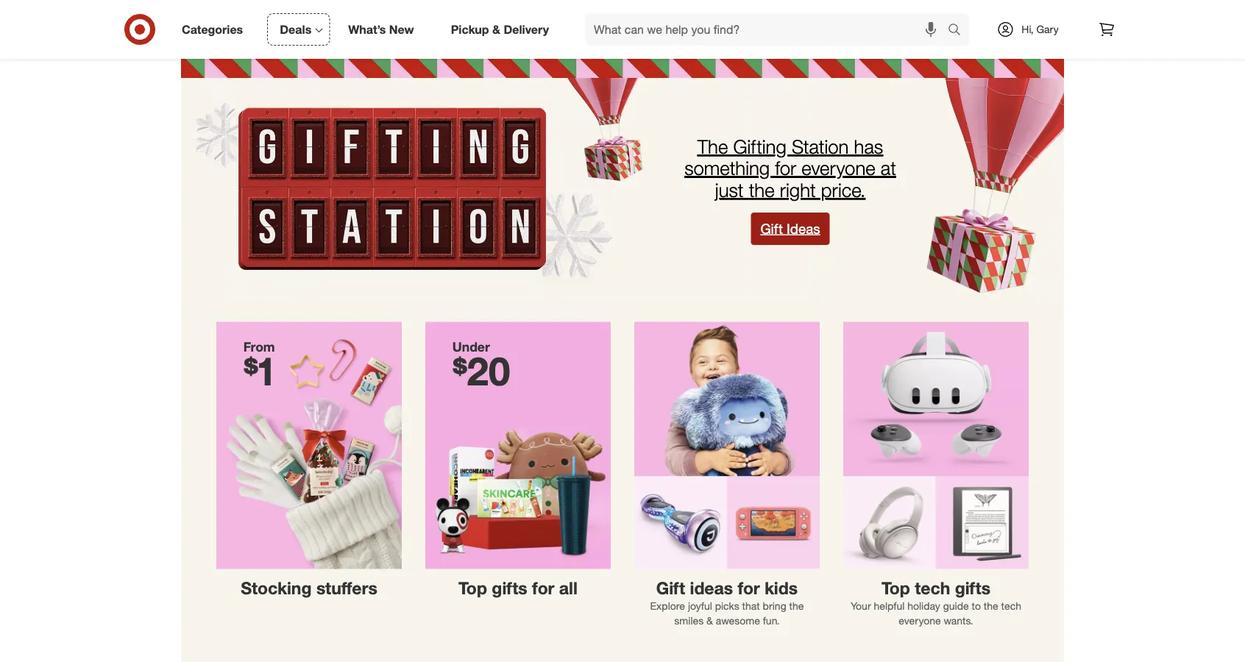 Task type: vqa. For each thing, say whether or not it's contained in the screenshot.
Clear all button
no



Task type: describe. For each thing, give the bounding box(es) containing it.
explore
[[650, 600, 685, 613]]

gary
[[1036, 23, 1059, 36]]

under
[[452, 338, 490, 354]]

for inside the gifting station has something for everyone at just the right price.
[[775, 156, 796, 180]]

to
[[972, 600, 981, 613]]

stocking
[[241, 578, 312, 598]]

shine
[[642, 5, 671, 20]]

& inside gift ideas for kids explore joyful picks that bring the smiles & awesome fun.
[[706, 614, 713, 627]]

$1
[[243, 347, 277, 395]]

top for tech
[[882, 578, 910, 598]]

what's new link
[[336, 13, 432, 46]]

picks
[[715, 600, 739, 613]]

ideas
[[690, 578, 733, 598]]

your
[[851, 600, 871, 613]]

delivery
[[504, 22, 549, 36]]

ideas
[[787, 220, 820, 237]]

pickup & delivery
[[451, 22, 549, 36]]

pickup & delivery link
[[438, 13, 567, 46]]

top for gifts
[[458, 578, 487, 598]]

gift for ideas
[[656, 578, 685, 598]]

top gifts for all
[[458, 578, 578, 598]]

joyful
[[688, 600, 712, 613]]

deals
[[280, 22, 311, 36]]

search
[[941, 24, 977, 38]]

the gifting station has something for everyone at just the right price.
[[684, 135, 896, 201]]

0 vertical spatial tech
[[915, 578, 950, 598]]

gift ideas button
[[751, 213, 830, 245]]

categories link
[[169, 13, 261, 46]]

1 gifts from the left
[[492, 578, 527, 598]]

the
[[697, 135, 728, 158]]

bring
[[763, 600, 786, 613]]

everyone inside the gifting station has something for everyone at just the right price.
[[802, 156, 875, 180]]

station
[[792, 135, 849, 158]]

gift ideas
[[760, 220, 820, 237]]

for for top gifts for all
[[532, 578, 554, 598]]

this
[[691, 5, 710, 20]]

holiday inside "top tech gifts your helpful holiday guide to the tech everyone wants."
[[907, 600, 940, 613]]

guide
[[943, 600, 969, 613]]

0 horizontal spatial holiday
[[828, 5, 866, 20]]

on
[[675, 5, 688, 20]]

just
[[715, 178, 744, 201]]

carousel region
[[181, 649, 1064, 662]]

gift for ideas
[[760, 220, 783, 237]]

right
[[780, 178, 816, 201]]

0 vertical spatial &
[[492, 22, 500, 36]]

the for bring
[[789, 600, 804, 613]]

all
[[559, 578, 578, 598]]

wants.
[[944, 614, 973, 627]]



Task type: locate. For each thing, give the bounding box(es) containing it.
kids
[[765, 578, 798, 598]]

gifts left all
[[492, 578, 527, 598]]

& down joyful
[[706, 614, 713, 627]]

new
[[389, 22, 414, 36]]

gift inside gift ideas for kids explore joyful picks that bring the smiles & awesome fun.
[[656, 578, 685, 598]]

stocking stuffers
[[241, 578, 377, 598]]

$20
[[452, 347, 510, 395]]

from
[[243, 338, 275, 354]]

1 horizontal spatial the
[[789, 600, 804, 613]]

1 top from the left
[[458, 578, 487, 598]]

for for gift ideas for kids explore joyful picks that bring the smiles & awesome fun.
[[738, 578, 760, 598]]

helpful
[[874, 600, 905, 613]]

has
[[854, 135, 883, 158]]

gift inside button
[[760, 220, 783, 237]]

the right bring at bottom
[[789, 600, 804, 613]]

smiles
[[674, 614, 704, 627]]

0 horizontal spatial &
[[492, 22, 500, 36]]

something
[[684, 156, 770, 180]]

What can we help you find? suggestions appear below search field
[[585, 13, 951, 46]]

0 horizontal spatial the
[[749, 178, 775, 201]]

for right something
[[775, 156, 796, 180]]

& right pickup
[[492, 22, 500, 36]]

gifts inside "top tech gifts your helpful holiday guide to the tech everyone wants."
[[955, 578, 991, 598]]

gift up explore
[[656, 578, 685, 598]]

1 horizontal spatial &
[[706, 614, 713, 627]]

2 top from the left
[[882, 578, 910, 598]]

1 horizontal spatial for
[[738, 578, 760, 598]]

the right to
[[984, 600, 998, 613]]

shine on this season with on-trend holiday glam.
[[642, 5, 898, 20]]

fun.
[[763, 614, 780, 627]]

the
[[749, 178, 775, 201], [789, 600, 804, 613], [984, 600, 998, 613]]

2 horizontal spatial the
[[984, 600, 998, 613]]

from $1
[[243, 338, 277, 395]]

for inside gift ideas for kids explore joyful picks that bring the smiles & awesome fun.
[[738, 578, 760, 598]]

on-
[[780, 5, 797, 20]]

under $20
[[452, 338, 510, 395]]

top inside "top tech gifts your helpful holiday guide to the tech everyone wants."
[[882, 578, 910, 598]]

search button
[[941, 13, 977, 49]]

1 vertical spatial gift
[[656, 578, 685, 598]]

1 vertical spatial everyone
[[899, 614, 941, 627]]

for
[[775, 156, 796, 180], [532, 578, 554, 598], [738, 578, 760, 598]]

tech right to
[[1001, 600, 1021, 613]]

gift ideas for kids explore joyful picks that bring the smiles & awesome fun.
[[650, 578, 804, 627]]

everyone inside "top tech gifts your helpful holiday guide to the tech everyone wants."
[[899, 614, 941, 627]]

holiday
[[828, 5, 866, 20], [907, 600, 940, 613]]

season
[[713, 5, 751, 20]]

1 vertical spatial tech
[[1001, 600, 1021, 613]]

0 horizontal spatial top
[[458, 578, 487, 598]]

1 vertical spatial &
[[706, 614, 713, 627]]

1 horizontal spatial holiday
[[907, 600, 940, 613]]

0 horizontal spatial gifts
[[492, 578, 527, 598]]

the inside the gifting station has something for everyone at just the right price.
[[749, 178, 775, 201]]

awesome
[[716, 614, 760, 627]]

stuffers
[[316, 578, 377, 598]]

0 horizontal spatial gift
[[656, 578, 685, 598]]

gift left ideas at the top right of page
[[760, 220, 783, 237]]

what's
[[348, 22, 386, 36]]

trend
[[797, 5, 825, 20]]

holiday left guide
[[907, 600, 940, 613]]

holiday right "trend"
[[828, 5, 866, 20]]

glam.
[[869, 5, 898, 20]]

at
[[881, 156, 896, 180]]

tech up guide
[[915, 578, 950, 598]]

gift
[[760, 220, 783, 237], [656, 578, 685, 598]]

0 vertical spatial gift
[[760, 220, 783, 237]]

top
[[458, 578, 487, 598], [882, 578, 910, 598]]

1 horizontal spatial everyone
[[899, 614, 941, 627]]

the inside "top tech gifts your helpful holiday guide to the tech everyone wants."
[[984, 600, 998, 613]]

1 horizontal spatial top
[[882, 578, 910, 598]]

gifts
[[492, 578, 527, 598], [955, 578, 991, 598]]

for up the 'that'
[[738, 578, 760, 598]]

gifts up to
[[955, 578, 991, 598]]

0 horizontal spatial everyone
[[802, 156, 875, 180]]

1 horizontal spatial tech
[[1001, 600, 1021, 613]]

&
[[492, 22, 500, 36], [706, 614, 713, 627]]

pickup
[[451, 22, 489, 36]]

top tech gifts your helpful holiday guide to the tech everyone wants.
[[851, 578, 1021, 627]]

2 horizontal spatial for
[[775, 156, 796, 180]]

0 horizontal spatial for
[[532, 578, 554, 598]]

the for just
[[749, 178, 775, 201]]

hi,
[[1022, 23, 1034, 36]]

1 horizontal spatial gift
[[760, 220, 783, 237]]

what's new
[[348, 22, 414, 36]]

1 vertical spatial holiday
[[907, 600, 940, 613]]

0 vertical spatial holiday
[[828, 5, 866, 20]]

0 vertical spatial everyone
[[802, 156, 875, 180]]

for left all
[[532, 578, 554, 598]]

the right just
[[749, 178, 775, 201]]

the inside gift ideas for kids explore joyful picks that bring the smiles & awesome fun.
[[789, 600, 804, 613]]

hi, gary
[[1022, 23, 1059, 36]]

1 horizontal spatial gifts
[[955, 578, 991, 598]]

2 gifts from the left
[[955, 578, 991, 598]]

everyone
[[802, 156, 875, 180], [899, 614, 941, 627]]

with
[[754, 5, 776, 20]]

that
[[742, 600, 760, 613]]

0 horizontal spatial tech
[[915, 578, 950, 598]]

tech
[[915, 578, 950, 598], [1001, 600, 1021, 613]]

gifting
[[733, 135, 786, 158]]

deals link
[[267, 13, 330, 46]]

shine on this season with on-trend holiday glam. link
[[630, 0, 1064, 34]]

categories
[[182, 22, 243, 36]]

price.
[[821, 178, 865, 201]]



